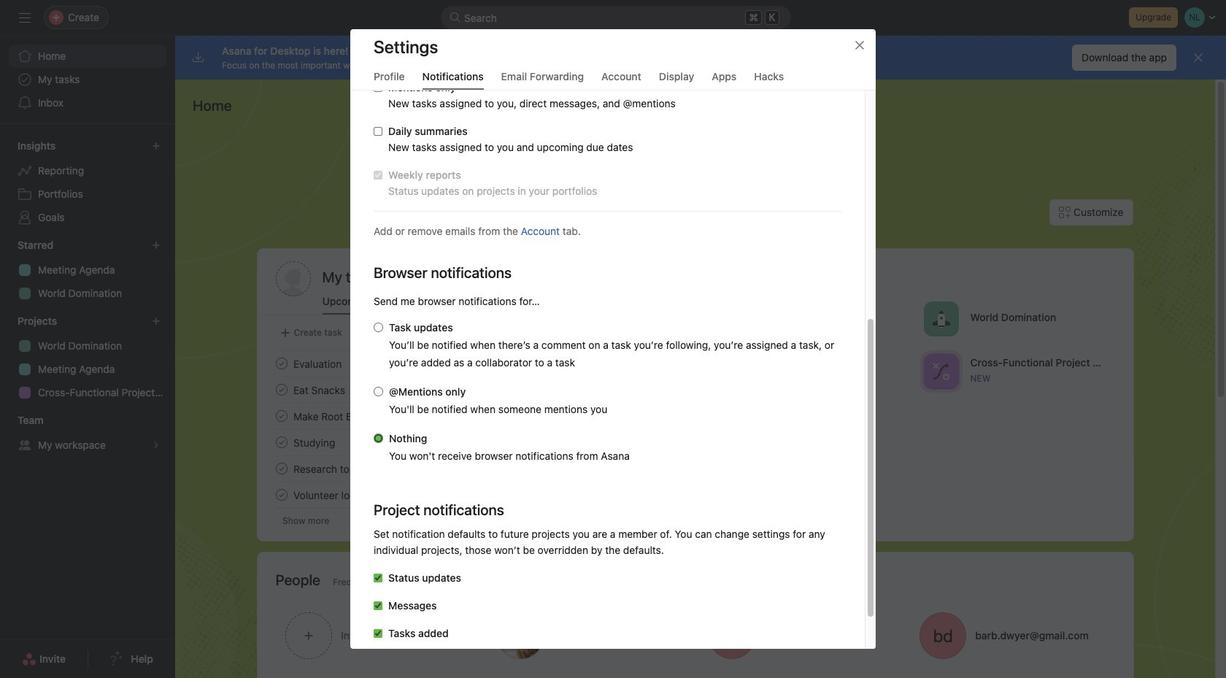Task type: locate. For each thing, give the bounding box(es) containing it.
close image
[[854, 39, 866, 51]]

1 mark complete image from the top
[[273, 381, 290, 399]]

line_and_symbols image
[[932, 362, 950, 380]]

dismiss image
[[1193, 52, 1205, 64]]

1 vertical spatial mark complete image
[[273, 460, 290, 477]]

starred element
[[0, 232, 175, 308]]

projects element
[[0, 308, 175, 407]]

rocket image
[[932, 310, 950, 327]]

global element
[[0, 36, 175, 123]]

mark complete image
[[273, 355, 290, 372], [273, 460, 290, 477]]

3 mark complete image from the top
[[273, 434, 290, 451]]

1 mark complete checkbox from the top
[[273, 355, 290, 372]]

2 mark complete image from the top
[[273, 407, 290, 425]]

Mark complete checkbox
[[273, 355, 290, 372], [273, 381, 290, 399], [273, 407, 290, 425], [273, 434, 290, 451], [273, 460, 290, 477], [273, 486, 290, 504]]

mark complete image
[[273, 381, 290, 399], [273, 407, 290, 425], [273, 434, 290, 451], [273, 486, 290, 504]]

None checkbox
[[374, 83, 383, 92], [374, 127, 383, 136], [374, 83, 383, 92], [374, 127, 383, 136]]

None checkbox
[[374, 171, 383, 180], [374, 574, 383, 583], [374, 602, 383, 610], [374, 629, 383, 638], [374, 171, 383, 180], [374, 574, 383, 583], [374, 602, 383, 610], [374, 629, 383, 638]]

mark complete image for fourth the mark complete option from the top of the page
[[273, 434, 290, 451]]

None radio
[[374, 323, 383, 332]]

2 mark complete checkbox from the top
[[273, 381, 290, 399]]

4 mark complete image from the top
[[273, 486, 290, 504]]

0 vertical spatial mark complete image
[[273, 355, 290, 372]]

None radio
[[374, 387, 383, 396], [374, 434, 383, 443], [374, 387, 383, 396], [374, 434, 383, 443]]



Task type: vqa. For each thing, say whether or not it's contained in the screenshot.
Mark complete icon for first Mark complete checkbox from the bottom
yes



Task type: describe. For each thing, give the bounding box(es) containing it.
teams element
[[0, 407, 175, 460]]

2 mark complete image from the top
[[273, 460, 290, 477]]

mark complete image for 4th the mark complete option from the bottom
[[273, 407, 290, 425]]

mark complete image for 1st the mark complete option from the bottom
[[273, 486, 290, 504]]

mark complete image for 2nd the mark complete option from the top of the page
[[273, 381, 290, 399]]

add profile photo image
[[276, 261, 311, 296]]

5 mark complete checkbox from the top
[[273, 460, 290, 477]]

prominent image
[[450, 12, 461, 23]]

4 mark complete checkbox from the top
[[273, 434, 290, 451]]

hide sidebar image
[[19, 12, 31, 23]]

insights element
[[0, 133, 175, 232]]

1 mark complete image from the top
[[273, 355, 290, 372]]

6 mark complete checkbox from the top
[[273, 486, 290, 504]]

3 mark complete checkbox from the top
[[273, 407, 290, 425]]



